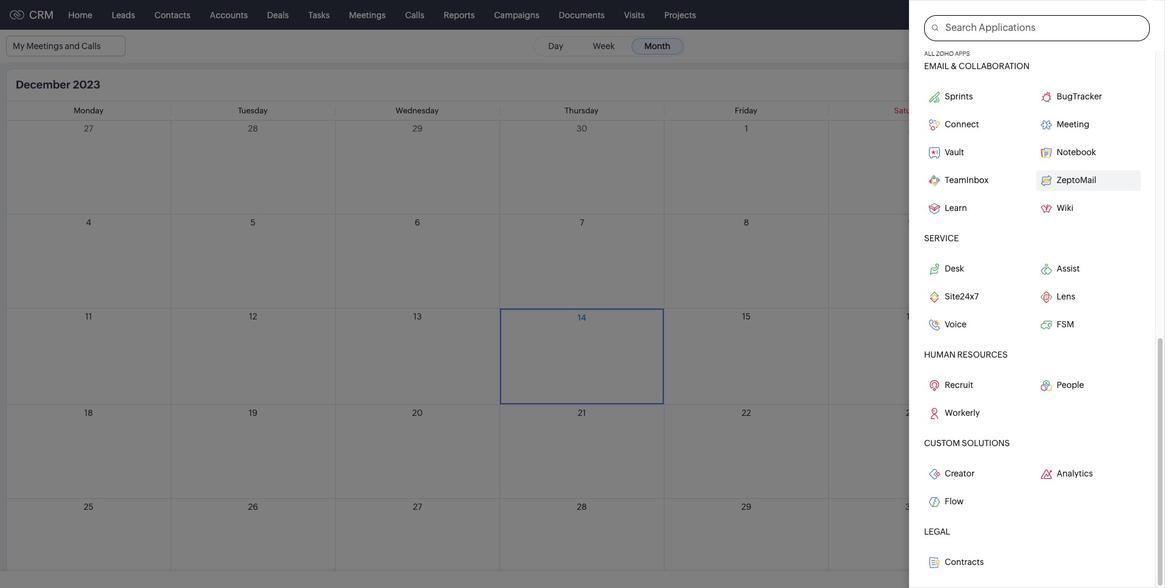 Task type: locate. For each thing, give the bounding box(es) containing it.
all zoho apps email & collaboration
[[925, 50, 1030, 71]]

1 vertical spatial 30
[[906, 503, 917, 512]]

13
[[413, 312, 422, 322]]

fsm
[[1057, 320, 1075, 329]]

1 horizontal spatial 27
[[413, 503, 422, 512]]

1 vertical spatial 29
[[742, 503, 752, 512]]

4
[[86, 218, 91, 228]]

voice link
[[925, 315, 1029, 336]]

9
[[909, 218, 914, 228]]

week
[[593, 41, 615, 51]]

sprints
[[945, 91, 973, 101]]

tasks link
[[299, 0, 340, 29]]

visits
[[624, 10, 645, 20]]

1 vertical spatial calls
[[82, 41, 101, 51]]

0 horizontal spatial meetings
[[26, 41, 63, 51]]

0 horizontal spatial 29
[[413, 124, 423, 134]]

meeting link
[[1037, 114, 1141, 135]]

fsm link
[[1037, 315, 1141, 336]]

day link
[[536, 38, 576, 54]]

6
[[415, 218, 420, 228]]

19
[[249, 409, 258, 418]]

27
[[84, 124, 93, 134], [413, 503, 422, 512]]

30 down thursday in the top of the page
[[577, 124, 588, 134]]

recruit
[[945, 380, 974, 390]]

projects
[[665, 10, 697, 20]]

month link
[[632, 38, 683, 54]]

legal
[[925, 527, 951, 537]]

0 horizontal spatial 28
[[248, 124, 258, 134]]

site24x7 link
[[925, 287, 1029, 308]]

0 vertical spatial 27
[[84, 124, 93, 134]]

lens
[[1057, 292, 1076, 302]]

0 vertical spatial meetings
[[349, 10, 386, 20]]

meetings
[[349, 10, 386, 20], [26, 41, 63, 51]]

resources
[[958, 350, 1008, 360]]

11
[[85, 312, 92, 322]]

2023
[[73, 78, 100, 91]]

meetings link
[[340, 0, 396, 29]]

0 vertical spatial 28
[[248, 124, 258, 134]]

16
[[907, 312, 916, 322]]

29
[[413, 124, 423, 134], [742, 503, 752, 512]]

leads
[[112, 10, 135, 20]]

0 horizontal spatial 30
[[577, 124, 588, 134]]

home link
[[59, 0, 102, 29]]

meetings right my
[[26, 41, 63, 51]]

learn link
[[925, 198, 1029, 219]]

wiki link
[[1037, 198, 1141, 219]]

1 horizontal spatial 29
[[742, 503, 752, 512]]

21
[[578, 409, 586, 418]]

documents
[[559, 10, 605, 20]]

meetings left calls link
[[349, 10, 386, 20]]

5
[[251, 218, 256, 228]]

leads link
[[102, 0, 145, 29]]

7
[[580, 218, 585, 228]]

Search Applications text field
[[939, 16, 1150, 41]]

show
[[945, 63, 968, 73]]

15
[[743, 312, 751, 322]]

flow link
[[925, 492, 1029, 513]]

0 horizontal spatial calls
[[82, 41, 101, 51]]

visits link
[[615, 0, 655, 29]]

people
[[1057, 380, 1085, 390]]

desk link
[[925, 259, 1029, 280]]

1 horizontal spatial 28
[[577, 503, 587, 512]]

december
[[16, 78, 71, 91]]

service
[[925, 234, 959, 243]]

creator
[[945, 469, 975, 479]]

analytics link
[[1037, 464, 1141, 485]]

calls right and
[[82, 41, 101, 51]]

1 horizontal spatial calls
[[405, 10, 425, 20]]

26
[[248, 503, 258, 512]]

assist link
[[1037, 259, 1141, 280]]

1 vertical spatial 28
[[577, 503, 587, 512]]

custom
[[925, 439, 961, 448]]

30 left flow
[[906, 503, 917, 512]]

calls left 'reports'
[[405, 10, 425, 20]]

home
[[68, 10, 92, 20]]

voice
[[945, 320, 967, 329]]

site24x7
[[945, 292, 979, 302]]

3
[[1074, 124, 1079, 134]]

calls link
[[396, 0, 434, 29]]

1 horizontal spatial 30
[[906, 503, 917, 512]]

wednesday
[[396, 106, 439, 115]]

workerly
[[945, 408, 980, 418]]

creator link
[[925, 464, 1029, 485]]

notebook link
[[1037, 142, 1141, 163]]

documents link
[[549, 0, 615, 29]]

1 vertical spatial 27
[[413, 503, 422, 512]]

23
[[906, 409, 916, 418]]

28
[[248, 124, 258, 134], [577, 503, 587, 512]]

workerly link
[[925, 404, 1029, 424]]



Task type: describe. For each thing, give the bounding box(es) containing it.
18
[[84, 409, 93, 418]]

custom solutions
[[925, 439, 1010, 448]]

1 horizontal spatial meetings
[[349, 10, 386, 20]]

meeting
[[1057, 119, 1090, 129]]

0 vertical spatial 29
[[413, 124, 423, 134]]

campaigns
[[494, 10, 540, 20]]

22
[[742, 409, 752, 418]]

tasks
[[308, 10, 330, 20]]

crm
[[29, 9, 54, 21]]

1 vertical spatial meetings
[[26, 41, 63, 51]]

0 vertical spatial calls
[[405, 10, 425, 20]]

human
[[925, 350, 956, 360]]

0 horizontal spatial 27
[[84, 124, 93, 134]]

17
[[1072, 312, 1080, 322]]

all
[[925, 50, 935, 57]]

12
[[249, 312, 257, 322]]

20
[[412, 409, 423, 418]]

free upgrade
[[921, 5, 956, 24]]

notebook
[[1057, 147, 1097, 157]]

vault
[[945, 147, 965, 157]]

email
[[925, 61, 950, 71]]

monday
[[74, 106, 104, 115]]

contacts link
[[145, 0, 200, 29]]

0 vertical spatial 30
[[577, 124, 588, 134]]

14
[[578, 313, 587, 323]]

deals link
[[258, 0, 299, 29]]

zeptomail link
[[1037, 170, 1141, 191]]

free
[[930, 5, 946, 15]]

deals
[[267, 10, 289, 20]]

recruit link
[[925, 376, 1029, 396]]

contracts link
[[925, 553, 1029, 574]]

25
[[84, 503, 94, 512]]

analytics
[[1057, 469, 1094, 479]]

accounts link
[[200, 0, 258, 29]]

vault link
[[925, 142, 1029, 163]]

and
[[65, 41, 80, 51]]

show link
[[925, 59, 1029, 79]]

flow
[[945, 497, 964, 507]]

human resources
[[925, 350, 1008, 360]]

desk
[[945, 264, 965, 274]]

sprints link
[[925, 87, 1029, 107]]

friday
[[735, 106, 758, 115]]

day
[[549, 41, 564, 51]]

connect
[[945, 119, 980, 129]]

collaboration
[[959, 61, 1030, 71]]

projects link
[[655, 0, 706, 29]]

teaminbox link
[[925, 170, 1029, 191]]

reports
[[444, 10, 475, 20]]

8
[[744, 218, 749, 228]]

lens link
[[1037, 287, 1141, 308]]

1
[[745, 124, 749, 134]]

wiki
[[1057, 203, 1074, 213]]

2
[[909, 124, 914, 134]]

week link
[[580, 38, 628, 54]]

teaminbox
[[945, 175, 989, 185]]

bugtracker link
[[1037, 87, 1141, 107]]

tuesday
[[238, 106, 268, 115]]

accounts
[[210, 10, 248, 20]]

month
[[645, 41, 671, 51]]

upgrade
[[921, 15, 956, 24]]

contracts
[[945, 558, 984, 567]]

campaigns link
[[485, 0, 549, 29]]

create
[[1043, 41, 1070, 51]]

my meetings and calls
[[13, 41, 101, 51]]

zoho
[[936, 50, 954, 57]]

learn
[[945, 203, 968, 213]]

assist
[[1057, 264, 1080, 274]]

zeptomail
[[1057, 175, 1097, 185]]

crm link
[[10, 9, 54, 21]]

reports link
[[434, 0, 485, 29]]



Task type: vqa. For each thing, say whether or not it's contained in the screenshot.


